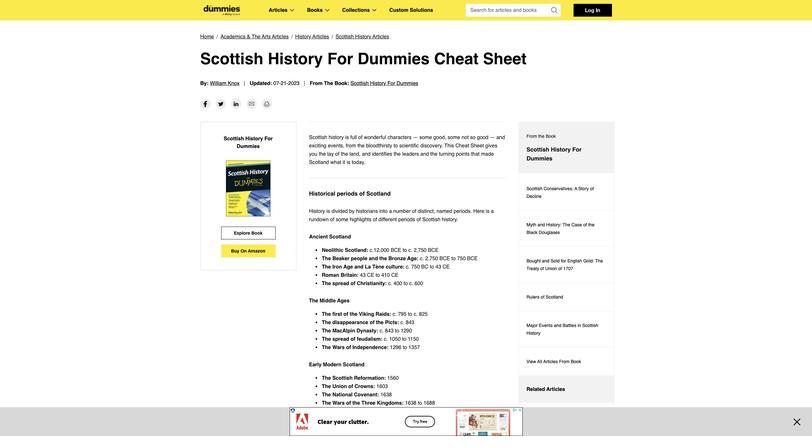 Task type: locate. For each thing, give the bounding box(es) containing it.
1603
[[377, 384, 388, 390]]

some up discovery.
[[420, 135, 432, 141]]

william
[[210, 81, 226, 86]]

some
[[420, 135, 432, 141], [448, 135, 460, 141], [336, 217, 348, 223]]

myth and history: the case of the black douglases
[[527, 223, 595, 235]]

dummies
[[358, 49, 430, 68], [397, 81, 418, 86], [237, 144, 260, 150], [527, 155, 553, 162]]

1 vertical spatial periods
[[398, 217, 415, 223]]

0 horizontal spatial ce
[[367, 273, 374, 279]]

0 horizontal spatial 1707
[[387, 409, 398, 415]]

43 right bc
[[436, 264, 441, 270]]

wars inside the scottish reformation: 1560 the union of crowns: 1603 the national covenant: 1638 the wars of the three kingdoms: 1638 to 1688 the union of parliaments: 1707
[[332, 401, 345, 407]]

0 horizontal spatial —
[[413, 135, 418, 141]]

is left divided
[[326, 209, 330, 215]]

1 vertical spatial sheet
[[471, 143, 484, 149]]

reformation:
[[354, 376, 386, 382]]

2,750 up age: on the right bottom
[[414, 248, 427, 254]]

articles right the all
[[543, 360, 558, 365]]

1 horizontal spatial 1707
[[563, 266, 573, 272]]

1 vertical spatial age
[[339, 426, 349, 432]]

the inside myth and history: the case of the black douglases
[[588, 223, 595, 228]]

a
[[389, 209, 392, 215], [491, 209, 494, 215]]

scotland right "rulers"
[[546, 295, 563, 300]]

and right land,
[[362, 151, 371, 157]]

the middle ages
[[309, 298, 350, 304]]

1 horizontal spatial —
[[490, 135, 495, 141]]

neolithic scotland: c.12,000 bce to c. 2,750 bce the beaker people and the bronze age: c. 2,750 bce to 750 bce the iron age and la tène culture: c. 750 bc to 43 ce roman britain: 43 ce to 410 ce the spread of christianity: c. 400 to c. 600
[[322, 248, 478, 287]]

ce right bc
[[443, 264, 450, 270]]

periods up by on the left top of the page
[[337, 191, 358, 197]]

21-
[[281, 81, 288, 86]]

750
[[457, 256, 466, 262], [411, 264, 420, 270]]

ce
[[443, 264, 450, 270], [367, 273, 374, 279], [391, 273, 399, 279]]

2 vertical spatial from
[[559, 360, 570, 365]]

advertisement region
[[519, 91, 615, 171], [290, 408, 523, 437]]

union up national
[[332, 384, 347, 390]]

2 vertical spatial book
[[571, 360, 581, 365]]

logo image
[[200, 5, 243, 16]]

1 spread from the top
[[332, 281, 349, 287]]

and up tène at the left bottom
[[369, 256, 378, 262]]

1638
[[381, 393, 392, 398], [405, 401, 417, 407]]

from inside 'view all articles from book' link
[[559, 360, 570, 365]]

history is divided by historians into a number of distinct, named periods. here is a rundown of some highlights of different periods of scottish history.
[[309, 209, 494, 223]]

disappearance
[[332, 320, 368, 326]]

that
[[471, 151, 480, 157]]

0 vertical spatial 1707
[[563, 266, 573, 272]]

articles inside academics & the arts articles link
[[272, 34, 289, 40]]

articles down books
[[312, 34, 329, 40]]

arts
[[262, 34, 271, 40]]

0 vertical spatial wars
[[332, 345, 345, 351]]

history
[[295, 34, 311, 40], [355, 34, 371, 40], [268, 49, 323, 68], [370, 81, 386, 86], [245, 136, 263, 142], [551, 146, 571, 153], [309, 209, 325, 215], [527, 331, 541, 336]]

0 vertical spatial union
[[545, 266, 557, 272]]

identifies
[[372, 151, 392, 157]]

2,750
[[414, 248, 427, 254], [425, 256, 438, 262]]

modern for scotland
[[323, 362, 342, 368]]

a right here
[[491, 209, 494, 215]]

gives
[[485, 143, 497, 149]]

1 vertical spatial 1638
[[405, 401, 417, 407]]

2 vertical spatial union
[[332, 409, 347, 415]]

spread inside the first of the viking raids: c. 795 to c. 825 the disappearance of the picts: c. 843 the macalpin dynasty: c. 843 to 1290 the spread of feudalism: c. 1050 to 1150 the wars of independence: 1296 to 1357
[[332, 337, 349, 343]]

0 vertical spatial 843
[[406, 320, 414, 326]]

scotland up "into"
[[366, 191, 391, 197]]

and inside major events and battles in scottish history
[[554, 323, 562, 329]]

2 horizontal spatial some
[[448, 135, 460, 141]]

modern for age
[[320, 426, 338, 432]]

major events and battles in scottish history
[[527, 323, 598, 336]]

1707 down for
[[563, 266, 573, 272]]

—
[[413, 135, 418, 141], [490, 135, 495, 141]]

william knox link
[[210, 81, 240, 86]]

2 a from the left
[[491, 209, 494, 215]]

rulers of scotland link
[[519, 283, 614, 312]]

0 horizontal spatial 1638
[[381, 393, 392, 398]]

1707 down "kingdoms:"
[[387, 409, 398, 415]]

wonderful
[[364, 135, 386, 141]]

history inside major events and battles in scottish history
[[527, 331, 541, 336]]

history inside history is divided by historians into a number of distinct, named periods. here is a rundown of some highlights of different periods of scottish history.
[[309, 209, 325, 215]]

1 horizontal spatial periods
[[398, 217, 415, 223]]

c. left 400
[[388, 281, 392, 287]]

2 horizontal spatial from
[[559, 360, 570, 365]]

1 horizontal spatial 1638
[[405, 401, 417, 407]]

1 horizontal spatial scottish history for dummies
[[527, 146, 582, 162]]

scottish inside history is divided by historians into a number of distinct, named periods. here is a rundown of some highlights of different periods of scottish history.
[[422, 217, 441, 223]]

0 horizontal spatial from
[[310, 81, 323, 86]]

related articles
[[527, 387, 565, 393]]

843 up 1290
[[406, 320, 414, 326]]

is
[[345, 135, 349, 141], [347, 160, 350, 166], [326, 209, 330, 215], [486, 209, 490, 215]]

0 vertical spatial 1638
[[381, 393, 392, 398]]

historians
[[356, 209, 378, 215]]

history articles link
[[295, 33, 329, 41]]

2 spread from the top
[[332, 337, 349, 343]]

articles right related
[[547, 387, 565, 393]]

1638 down 1603
[[381, 393, 392, 398]]

bronze
[[389, 256, 406, 262]]

1 vertical spatial wars
[[332, 401, 345, 407]]

1 horizontal spatial a
[[491, 209, 494, 215]]

0 vertical spatial modern
[[323, 362, 342, 368]]

the inside the scottish reformation: 1560 the union of crowns: 1603 the national covenant: 1638 the wars of the three kingdoms: 1638 to 1688 the union of parliaments: 1707
[[352, 401, 360, 407]]

c. down 795
[[401, 320, 404, 326]]

wars down national
[[332, 401, 345, 407]]

spread down britain: at the left of page
[[332, 281, 349, 287]]

updated: 07-21-2023
[[250, 81, 300, 86]]

view
[[527, 360, 536, 365]]

beaker
[[332, 256, 350, 262]]

for
[[561, 259, 566, 264]]

0 vertical spatial periods
[[337, 191, 358, 197]]

43 down la
[[360, 273, 366, 279]]

1150
[[408, 337, 419, 343]]

book inside scottish history for dummies tab
[[546, 134, 556, 139]]

articles inside 'view all articles from book' link
[[543, 360, 558, 365]]

1 vertical spatial cheat
[[456, 143, 469, 149]]

the inside scottish history for dummies tab
[[538, 134, 545, 139]]

articles inside scottish history articles link
[[373, 34, 389, 40]]

1 horizontal spatial 843
[[406, 320, 414, 326]]

good
[[477, 135, 489, 141]]

scottish history for dummies link
[[351, 81, 418, 86]]

1 vertical spatial 1707
[[387, 409, 398, 415]]

c. left the 825
[[414, 312, 418, 318]]

0 horizontal spatial 43
[[360, 273, 366, 279]]

1 horizontal spatial 43
[[436, 264, 441, 270]]

and inside bought and sold for english gold: the treaty of union of 1707
[[542, 259, 550, 264]]

1 vertical spatial book
[[251, 231, 263, 236]]

independence:
[[352, 345, 389, 351]]

exciting
[[309, 143, 327, 149]]

union down sold
[[545, 266, 557, 272]]

0 vertical spatial cheat
[[434, 49, 479, 68]]

periods inside history is divided by historians into a number of distinct, named periods. here is a rundown of some highlights of different periods of scottish history.
[[398, 217, 415, 223]]

c. up age: on the right bottom
[[408, 248, 412, 254]]

0 horizontal spatial 843
[[385, 329, 394, 334]]

spread down macalpin
[[332, 337, 349, 343]]

explore book
[[234, 231, 263, 236]]

articles inside history articles link
[[312, 34, 329, 40]]

articles down open collections list image
[[373, 34, 389, 40]]

2 wars from the top
[[332, 401, 345, 407]]

articles left open article categories icon in the left top of the page
[[269, 7, 288, 13]]

the
[[538, 134, 545, 139], [358, 143, 365, 149], [319, 151, 326, 157], [341, 151, 348, 157], [394, 151, 401, 157], [430, 151, 438, 157], [588, 223, 595, 228], [379, 256, 387, 262], [350, 312, 358, 318], [376, 320, 384, 326], [352, 401, 360, 407]]

the
[[252, 34, 261, 40], [324, 81, 333, 86], [563, 223, 570, 228], [322, 256, 331, 262], [595, 259, 603, 264], [322, 264, 331, 270], [322, 281, 331, 287], [309, 298, 318, 304], [322, 312, 331, 318], [322, 320, 331, 326], [322, 329, 331, 334], [322, 337, 331, 343], [322, 345, 331, 351], [322, 376, 331, 382], [322, 384, 331, 390], [322, 393, 331, 398], [322, 401, 331, 407], [322, 409, 331, 415], [309, 426, 318, 432]]

periods.
[[454, 209, 472, 215]]

a right "into"
[[389, 209, 392, 215]]

0 horizontal spatial book
[[251, 231, 263, 236]]

in
[[578, 323, 581, 329]]

book
[[546, 134, 556, 139], [251, 231, 263, 236], [571, 360, 581, 365]]

2 — from the left
[[490, 135, 495, 141]]

1 horizontal spatial from
[[527, 134, 537, 139]]

2,750 up bc
[[425, 256, 438, 262]]

collections
[[342, 7, 370, 13]]

1 vertical spatial from
[[527, 134, 537, 139]]

kingdoms:
[[377, 401, 404, 407]]

discovery.
[[420, 143, 443, 149]]

0 horizontal spatial a
[[389, 209, 392, 215]]

and left sold
[[542, 259, 550, 264]]

c. left "1050"
[[384, 337, 388, 343]]

bce
[[391, 248, 401, 254], [428, 248, 439, 254], [440, 256, 450, 262], [467, 256, 478, 262]]

from inside scottish history for dummies tab
[[527, 134, 537, 139]]

843
[[406, 320, 414, 326], [385, 329, 394, 334]]

knox
[[228, 81, 240, 86]]

group
[[466, 4, 561, 17]]

ce down culture:
[[391, 273, 399, 279]]

ce up christianity:
[[367, 273, 374, 279]]

0 vertical spatial 2,750
[[414, 248, 427, 254]]

sold
[[551, 259, 560, 264]]

solutions
[[410, 7, 433, 13]]

related articles tab
[[519, 377, 614, 403]]

to inside the scottish reformation: 1560 the union of crowns: 1603 the national covenant: 1638 the wars of the three kingdoms: 1638 to 1688 the union of parliaments: 1707
[[418, 401, 422, 407]]

scotland inside scottish history is full of wonderful characters — some good, some not so good — and exciting events, from the bloodthirsty to scientific discovery. this cheat sheet gives you the lay of the land, and identifies the leaders and the turning points that made scotland what it is today.
[[309, 160, 329, 166]]

scottish history for dummies
[[224, 136, 273, 150], [527, 146, 582, 162]]

c. down age: on the right bottom
[[406, 264, 410, 270]]

843 down picts:
[[385, 329, 394, 334]]

0 horizontal spatial scottish history for dummies
[[224, 136, 273, 150]]

history.
[[442, 217, 458, 223]]

union down national
[[332, 409, 347, 415]]

1 horizontal spatial book
[[546, 134, 556, 139]]

1707 inside bought and sold for english gold: the treaty of union of 1707
[[563, 266, 573, 272]]

ancient
[[309, 234, 328, 240]]

age inside neolithic scotland: c.12,000 bce to c. 2,750 bce the beaker people and the bronze age: c. 2,750 bce to 750 bce the iron age and la tène culture: c. 750 bc to 43 ce roman britain: 43 ce to 410 ce the spread of christianity: c. 400 to c. 600
[[343, 264, 353, 270]]

distinct,
[[418, 209, 435, 215]]

scottish history for dummies cheat sheet
[[200, 49, 527, 68]]

1 a from the left
[[389, 209, 392, 215]]

1 horizontal spatial 750
[[457, 256, 466, 262]]

articles right arts
[[272, 34, 289, 40]]

— up "scientific"
[[413, 135, 418, 141]]

major events and battles in scottish history link
[[519, 312, 614, 348]]

from
[[310, 81, 323, 86], [527, 134, 537, 139], [559, 360, 570, 365]]

0 vertical spatial from
[[310, 81, 323, 86]]

explore
[[234, 231, 250, 236]]

log
[[585, 7, 594, 13]]

0 horizontal spatial some
[[336, 217, 348, 223]]

0 vertical spatial age
[[343, 264, 353, 270]]

0 horizontal spatial 750
[[411, 264, 420, 270]]

union
[[545, 266, 557, 272], [332, 384, 347, 390], [332, 409, 347, 415]]

bought and sold for english gold: the treaty of union of 1707 link
[[519, 247, 614, 283]]

1 vertical spatial modern
[[320, 426, 338, 432]]

0 vertical spatial 43
[[436, 264, 441, 270]]

from for from the book: scottish history for dummies
[[310, 81, 323, 86]]

some inside history is divided by historians into a number of distinct, named periods. here is a rundown of some highlights of different periods of scottish history.
[[336, 217, 348, 223]]

to inside scottish history is full of wonderful characters — some good, some not so good — and exciting events, from the bloodthirsty to scientific discovery. this cheat sheet gives you the lay of the land, and identifies the leaders and the turning points that made scotland what it is today.
[[394, 143, 398, 149]]

number
[[393, 209, 411, 215]]

wars up "early modern scotland" on the bottom
[[332, 345, 345, 351]]

some up this on the right top
[[448, 135, 460, 141]]

divided
[[332, 209, 348, 215]]

open book categories image
[[325, 9, 329, 12]]

scotland down you
[[309, 160, 329, 166]]

1707 inside the scottish reformation: 1560 the union of crowns: 1603 the national covenant: 1638 the wars of the three kingdoms: 1638 to 1688 the union of parliaments: 1707
[[387, 409, 398, 415]]

1 vertical spatial 2,750
[[425, 256, 438, 262]]

periods down number
[[398, 217, 415, 223]]

cheat
[[434, 49, 479, 68], [456, 143, 469, 149]]

scottish history for dummies inside scottish history for dummies tab
[[527, 146, 582, 162]]

union inside bought and sold for english gold: the treaty of union of 1707
[[545, 266, 557, 272]]

scottish history for dummies tab list
[[519, 122, 615, 405]]

and right myth
[[538, 223, 545, 228]]

— up gives at the right top
[[490, 135, 495, 141]]

1 vertical spatial 43
[[360, 273, 366, 279]]

1 vertical spatial spread
[[332, 337, 349, 343]]

historical periods of scotland
[[309, 191, 391, 197]]

for inside scottish history for dummies tab
[[572, 146, 582, 153]]

1638 left 1688 on the bottom right of the page
[[405, 401, 417, 407]]

scotland up the "neolithic"
[[329, 234, 351, 240]]

some down divided
[[336, 217, 348, 223]]

ancient scotland
[[309, 234, 351, 240]]

highlights
[[350, 217, 371, 223]]

0 vertical spatial book
[[546, 134, 556, 139]]

custom
[[389, 7, 409, 13]]

and right events
[[554, 323, 562, 329]]

and down discovery.
[[420, 151, 429, 157]]

sheet inside scottish history is full of wonderful characters — some good, some not so good — and exciting events, from the bloodthirsty to scientific discovery. this cheat sheet gives you the lay of the land, and identifies the leaders and the turning points that made scotland what it is today.
[[471, 143, 484, 149]]

people
[[351, 256, 367, 262]]

modern
[[323, 362, 342, 368], [320, 426, 338, 432]]

1 wars from the top
[[332, 345, 345, 351]]

scottish history for dummies tab
[[519, 122, 614, 174]]

scottish inside the scottish reformation: 1560 the union of crowns: 1603 the national covenant: 1638 the wars of the three kingdoms: 1638 to 1688 the union of parliaments: 1707
[[332, 376, 353, 382]]

view all articles from book
[[527, 360, 581, 365]]

myth and history: the case of the black douglases link
[[519, 211, 614, 247]]

a
[[575, 186, 577, 191]]

0 vertical spatial spread
[[332, 281, 349, 287]]

wars inside the first of the viking raids: c. 795 to c. 825 the disappearance of the picts: c. 843 the macalpin dynasty: c. 843 to 1290 the spread of feudalism: c. 1050 to 1150 the wars of independence: 1296 to 1357
[[332, 345, 345, 351]]



Task type: vqa. For each thing, say whether or not it's contained in the screenshot.
and in the Myth and History: The Case of the Black Douglases
yes



Task type: describe. For each thing, give the bounding box(es) containing it.
the scottish reformation: 1560 the union of crowns: 1603 the national covenant: 1638 the wars of the three kingdoms: 1638 to 1688 the union of parliaments: 1707
[[322, 376, 435, 415]]

early
[[309, 362, 322, 368]]

log in link
[[574, 4, 612, 17]]

0 vertical spatial 750
[[457, 256, 466, 262]]

view all articles from book link
[[519, 348, 614, 377]]

from the book: scottish history for dummies
[[310, 81, 418, 86]]

scottish inside scottish history is full of wonderful characters — some good, some not so good — and exciting events, from the bloodthirsty to scientific discovery. this cheat sheet gives you the lay of the land, and identifies the leaders and the turning points that made scotland what it is today.
[[309, 135, 327, 141]]

0 vertical spatial advertisement region
[[519, 91, 615, 171]]

and up gives at the right top
[[496, 135, 505, 141]]

english
[[568, 259, 582, 264]]

history
[[329, 135, 344, 141]]

by: william knox
[[200, 81, 240, 86]]

400
[[394, 281, 402, 287]]

story
[[579, 186, 589, 191]]

rundown
[[309, 217, 329, 223]]

scottish history articles link
[[336, 33, 389, 41]]

is right here
[[486, 209, 490, 215]]

scottish inside tab
[[527, 146, 549, 153]]

of inside neolithic scotland: c.12,000 bce to c. 2,750 bce the beaker people and the bronze age: c. 2,750 bce to 750 bce the iron age and la tène culture: c. 750 bc to 43 ce roman britain: 43 ce to 410 ce the spread of christianity: c. 400 to c. 600
[[351, 281, 356, 287]]

neolithic
[[322, 248, 344, 254]]

you
[[309, 151, 317, 157]]

iron
[[332, 264, 342, 270]]

dummies inside tab
[[527, 155, 553, 162]]

cheat inside scottish history is full of wonderful characters — some good, some not so good — and exciting events, from the bloodthirsty to scientific discovery. this cheat sheet gives you the lay of the land, and identifies the leaders and the turning points that made scotland what it is today.
[[456, 143, 469, 149]]

custom solutions link
[[389, 6, 433, 14]]

history:
[[546, 223, 562, 228]]

open article categories image
[[290, 9, 294, 12]]

the inside bought and sold for english gold: the treaty of union of 1707
[[595, 259, 603, 264]]

amazon
[[248, 248, 265, 254]]

1560
[[387, 376, 399, 382]]

home link
[[200, 33, 214, 41]]

so
[[470, 135, 476, 141]]

what
[[330, 160, 341, 166]]

la
[[365, 264, 371, 270]]

Search for articles and books text field
[[466, 4, 549, 17]]

lay
[[327, 151, 334, 157]]

the inside neolithic scotland: c.12,000 bce to c. 2,750 bce the beaker people and the bronze age: c. 2,750 bce to 750 bce the iron age and la tène culture: c. 750 bc to 43 ce roman britain: 43 ce to 410 ce the spread of christianity: c. 400 to c. 600
[[379, 256, 387, 262]]

good,
[[434, 135, 446, 141]]

raids:
[[376, 312, 391, 318]]

it
[[343, 160, 345, 166]]

decline
[[527, 194, 542, 199]]

home
[[200, 34, 214, 40]]

spread inside neolithic scotland: c.12,000 bce to c. 2,750 bce the beaker people and the bronze age: c. 2,750 bce to 750 bce the iron age and la tène culture: c. 750 bc to 43 ce roman britain: 43 ce to 410 ce the spread of christianity: c. 400 to c. 600
[[332, 281, 349, 287]]

three
[[362, 401, 376, 407]]

viking
[[359, 312, 374, 318]]

britain:
[[341, 273, 359, 279]]

douglases
[[539, 230, 560, 235]]

2 horizontal spatial book
[[571, 360, 581, 365]]

c.12,000
[[370, 248, 389, 254]]

scotland up reformation:
[[343, 362, 365, 368]]

0 vertical spatial sheet
[[483, 49, 527, 68]]

from
[[346, 143, 356, 149]]

cookie consent banner dialog
[[0, 414, 812, 437]]

gold:
[[584, 259, 594, 264]]

1 — from the left
[[413, 135, 418, 141]]

buy
[[231, 248, 239, 254]]

case
[[572, 223, 582, 228]]

from the book
[[527, 134, 556, 139]]

410
[[381, 273, 390, 279]]

600
[[415, 281, 423, 287]]

&
[[247, 34, 250, 40]]

1 horizontal spatial ce
[[391, 273, 399, 279]]

the inside academics & the arts articles link
[[252, 34, 261, 40]]

academics
[[220, 34, 246, 40]]

book image image
[[226, 161, 271, 217]]

log in
[[585, 7, 600, 13]]

1 vertical spatial 750
[[411, 264, 420, 270]]

and down people
[[354, 264, 364, 270]]

macalpin
[[332, 329, 355, 334]]

0 horizontal spatial periods
[[337, 191, 358, 197]]

of inside 'scottish conservatives: a story of decline'
[[590, 186, 594, 191]]

open collections list image
[[372, 9, 377, 12]]

this
[[445, 143, 454, 149]]

treaty
[[527, 266, 539, 272]]

points
[[456, 151, 470, 157]]

events
[[539, 323, 553, 329]]

1 vertical spatial union
[[332, 384, 347, 390]]

related articles button
[[519, 377, 614, 403]]

scottish history is full of wonderful characters — some good, some not so good — and exciting events, from the bloodthirsty to scientific discovery. this cheat sheet gives you the lay of the land, and identifies the leaders and the turning points that made scotland what it is today.
[[309, 135, 505, 166]]

not
[[462, 135, 469, 141]]

is left 'full'
[[345, 135, 349, 141]]

events,
[[328, 143, 344, 149]]

and inside myth and history: the case of the black douglases
[[538, 223, 545, 228]]

bought and sold for english gold: the treaty of union of 1707
[[527, 259, 603, 272]]

1 horizontal spatial some
[[420, 135, 432, 141]]

book:
[[335, 81, 349, 86]]

c. right dynasty:
[[380, 329, 384, 334]]

1 vertical spatial advertisement region
[[290, 408, 523, 437]]

christianity:
[[357, 281, 387, 287]]

1688
[[424, 401, 435, 407]]

1 vertical spatial 843
[[385, 329, 394, 334]]

myth
[[527, 223, 536, 228]]

academics & the arts articles
[[220, 34, 289, 40]]

2 horizontal spatial ce
[[443, 264, 450, 270]]

1296
[[390, 345, 401, 351]]

c. left 795
[[393, 312, 397, 318]]

explore book link
[[221, 227, 276, 240]]

bc
[[421, 264, 428, 270]]

is right it
[[347, 160, 350, 166]]

buy on amazon
[[231, 248, 265, 254]]

here
[[473, 209, 485, 215]]

the inside myth and history: the case of the black douglases
[[563, 223, 570, 228]]

of inside rulers of scotland link
[[541, 295, 545, 300]]

795
[[398, 312, 407, 318]]

full
[[350, 135, 357, 141]]

turning
[[439, 151, 455, 157]]

scotland inside rulers of scotland link
[[546, 295, 563, 300]]

scotland:
[[345, 248, 368, 254]]

in
[[596, 7, 600, 13]]

c. left the 600
[[409, 281, 413, 287]]

of inside myth and history: the case of the black douglases
[[583, 223, 587, 228]]

historical
[[309, 191, 335, 197]]

from for from the book
[[527, 134, 537, 139]]

first
[[332, 312, 342, 318]]

scottish inside 'scottish conservatives: a story of decline'
[[527, 186, 543, 191]]

early modern scotland
[[309, 362, 365, 368]]

all
[[537, 360, 542, 365]]

articles inside the related articles "button"
[[547, 387, 565, 393]]

custom solutions
[[389, 7, 433, 13]]

history inside tab
[[551, 146, 571, 153]]

scottish inside major events and battles in scottish history
[[583, 323, 598, 329]]

c. up bc
[[420, 256, 424, 262]]



